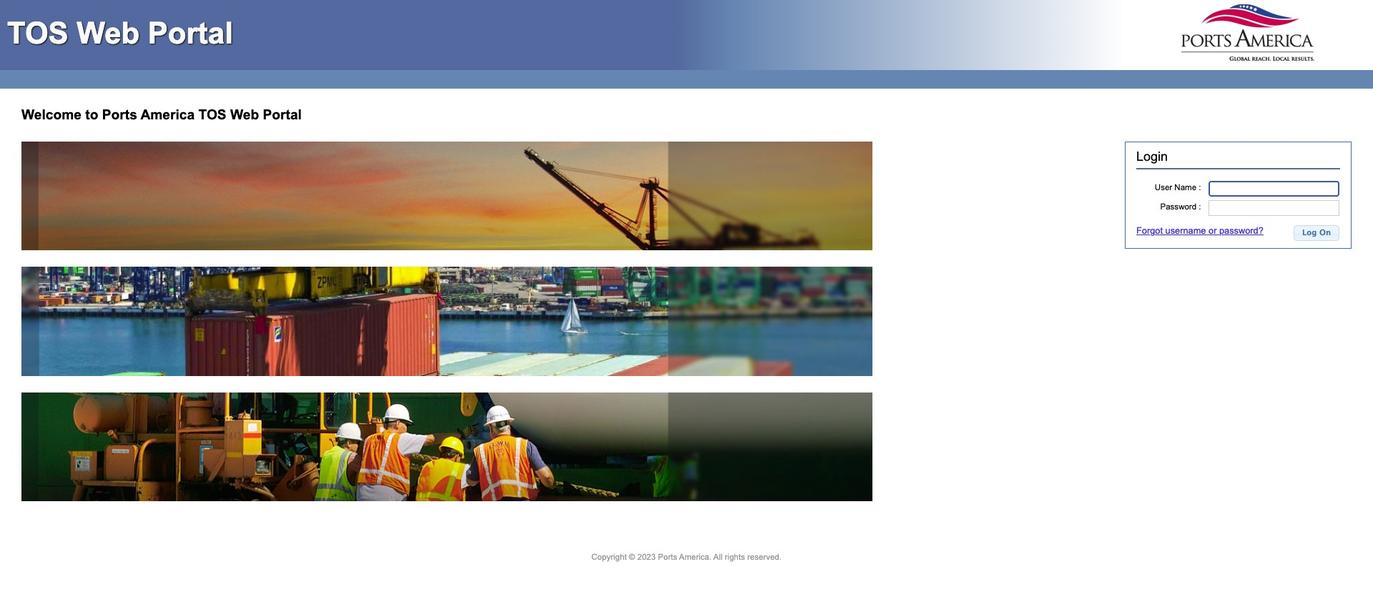 Task type: describe. For each thing, give the bounding box(es) containing it.
rights
[[725, 553, 745, 562]]

welcome
[[21, 107, 81, 122]]

tos web portal
[[7, 16, 233, 50]]

welcome to ports america tos web portal
[[21, 107, 302, 122]]

login
[[1136, 149, 1168, 164]]

or
[[1209, 225, 1217, 236]]

log
[[1302, 228, 1317, 237]]

password
[[1160, 203, 1196, 211]]

0 horizontal spatial ports
[[102, 107, 137, 122]]

1 vertical spatial tos
[[198, 107, 226, 122]]

1 horizontal spatial web
[[230, 107, 259, 122]]

copyright
[[591, 553, 627, 562]]

forgot username or password? link
[[1136, 225, 1264, 236]]

3 image for trucks at gate image from the top
[[21, 392, 873, 501]]

america.
[[679, 553, 712, 562]]

password :
[[1160, 203, 1201, 211]]

america
[[140, 107, 195, 122]]



Task type: vqa. For each thing, say whether or not it's contained in the screenshot.
©
yes



Task type: locate. For each thing, give the bounding box(es) containing it.
log on button
[[1294, 225, 1339, 241]]

forgot
[[1136, 225, 1163, 236]]

copyright © 2023 ports america. all rights reserved.
[[591, 553, 782, 562]]

None text field
[[1209, 181, 1339, 196]]

forgot username or password?
[[1136, 225, 1264, 236]]

2023
[[637, 553, 656, 562]]

0 horizontal spatial portal
[[148, 16, 233, 50]]

1 : from the top
[[1199, 183, 1201, 191]]

: right name
[[1199, 183, 1201, 191]]

0 horizontal spatial web
[[77, 16, 140, 50]]

password?
[[1219, 225, 1264, 236]]

©
[[629, 553, 635, 562]]

2 : from the top
[[1199, 203, 1201, 211]]

image for trucks at gate image
[[21, 141, 873, 250], [21, 267, 873, 376], [21, 392, 873, 501]]

0 vertical spatial portal
[[148, 16, 233, 50]]

1 horizontal spatial portal
[[263, 107, 302, 122]]

ports right 2023
[[658, 553, 677, 562]]

1 vertical spatial portal
[[263, 107, 302, 122]]

tos
[[7, 16, 68, 50], [198, 107, 226, 122]]

1 vertical spatial image for trucks at gate image
[[21, 267, 873, 376]]

0 vertical spatial tos
[[7, 16, 68, 50]]

on
[[1319, 228, 1331, 237]]

1 image for trucks at gate image from the top
[[21, 141, 873, 250]]

0 vertical spatial ports
[[102, 107, 137, 122]]

1 horizontal spatial tos
[[198, 107, 226, 122]]

portal
[[148, 16, 233, 50], [263, 107, 302, 122]]

username
[[1165, 225, 1206, 236]]

0 horizontal spatial tos
[[7, 16, 68, 50]]

ports
[[102, 107, 137, 122], [658, 553, 677, 562]]

log on
[[1302, 228, 1331, 237]]

user
[[1155, 183, 1172, 191]]

2 image for trucks at gate image from the top
[[21, 267, 873, 376]]

all
[[713, 553, 723, 562]]

name
[[1175, 183, 1196, 191]]

0 vertical spatial web
[[77, 16, 140, 50]]

1 vertical spatial :
[[1199, 203, 1201, 211]]

2 vertical spatial image for trucks at gate image
[[21, 392, 873, 501]]

user name :
[[1155, 183, 1201, 191]]

web
[[77, 16, 140, 50], [230, 107, 259, 122]]

: right password at top right
[[1199, 203, 1201, 211]]

1 vertical spatial web
[[230, 107, 259, 122]]

0 vertical spatial :
[[1199, 183, 1201, 191]]

None password field
[[1209, 200, 1339, 216]]

0 vertical spatial image for trucks at gate image
[[21, 141, 873, 250]]

reserved.
[[747, 553, 782, 562]]

1 vertical spatial ports
[[658, 553, 677, 562]]

1 horizontal spatial ports
[[658, 553, 677, 562]]

ports right to
[[102, 107, 137, 122]]

:
[[1199, 183, 1201, 191], [1199, 203, 1201, 211]]

to
[[85, 107, 98, 122]]



